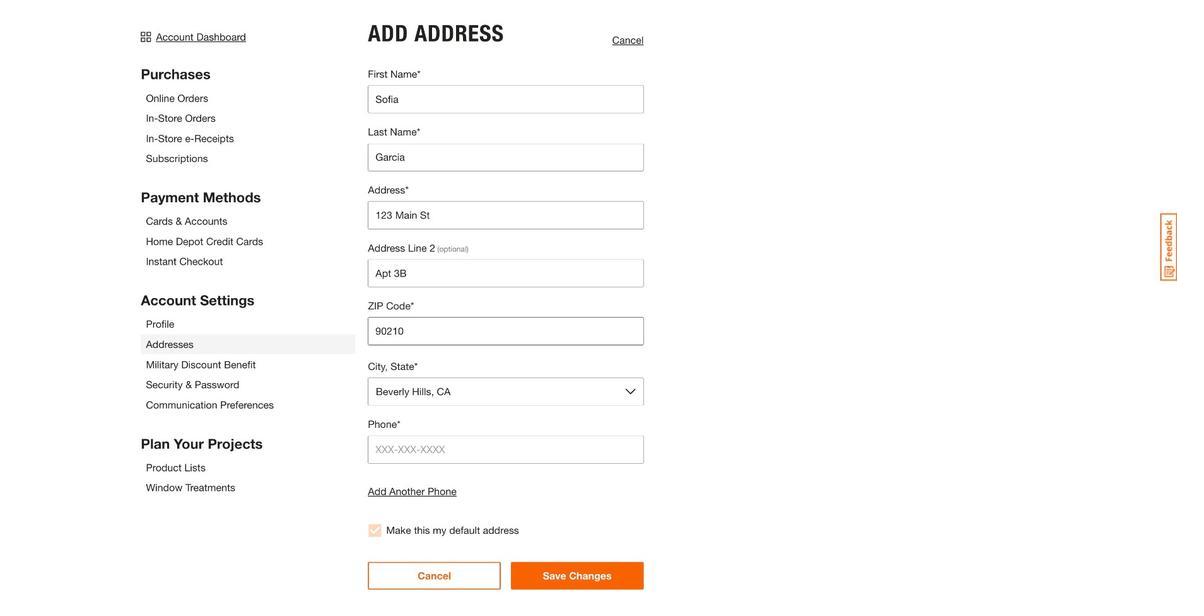 Task type: locate. For each thing, give the bounding box(es) containing it.
None text field
[[368, 318, 644, 346]]

None text field
[[368, 86, 644, 113], [368, 144, 644, 171], [368, 202, 644, 229], [368, 260, 644, 288], [368, 86, 644, 113], [368, 144, 644, 171], [368, 202, 644, 229], [368, 260, 644, 288]]

None button
[[368, 378, 644, 406]]



Task type: vqa. For each thing, say whether or not it's contained in the screenshot.
XXX-XXX-XXXX text box
yes



Task type: describe. For each thing, give the bounding box(es) containing it.
feedback link image
[[1161, 213, 1178, 281]]

XXX-XXX-XXXX text field
[[368, 436, 644, 464]]



